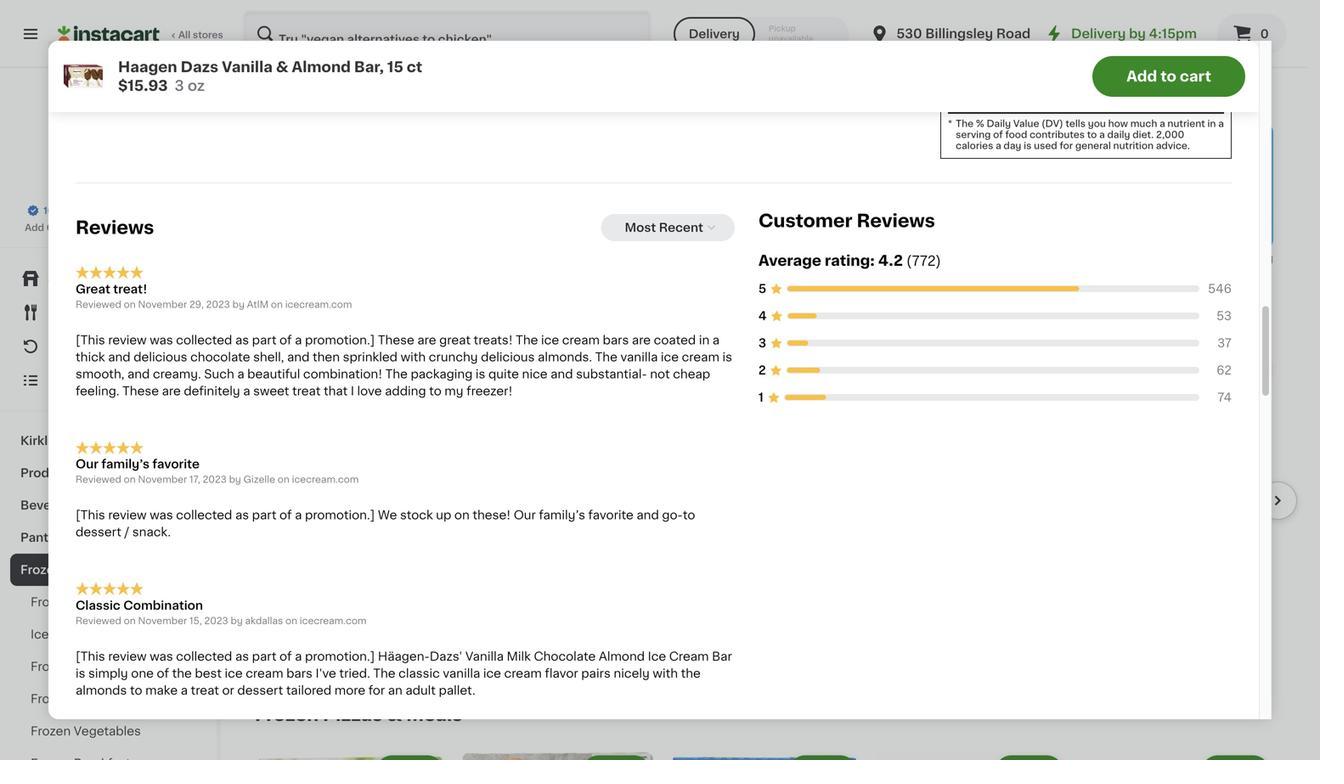 Task type: vqa. For each thing, say whether or not it's contained in the screenshot.
FIRST in the "BJ's Wholesale Club Now Accepts SNAP via Instacart for Same-Day Delivery BJ's Wholesale Club is the first club retailer to accept SNAP on the Instacart App, allowing customers to access bulk items for delivery in as fast as an hour SAN FRANCISCO and MARLBOROUGH, Mass. (October…..."
no



Task type: locate. For each thing, give the bounding box(es) containing it.
as up chocolate on the left of page
[[235, 334, 249, 346]]

treat!
[[113, 283, 147, 295]]

0 vertical spatial meals
[[127, 596, 162, 608]]

adding
[[385, 385, 426, 397]]

1 vertical spatial vanilla
[[1163, 590, 1201, 601]]

vegetables,
[[255, 607, 325, 618]]

2 as from the top
[[235, 509, 249, 521]]

save
[[159, 223, 182, 232]]

1 vertical spatial 2023
[[203, 475, 227, 484]]

add for fifth "add" button from the left
[[1235, 363, 1260, 375]]

ct inside haagen dazs vanilla & almond bar, 15 ct
[[1122, 607, 1134, 618]]

in
[[1208, 119, 1216, 128], [699, 334, 710, 346]]

1 view more link from the top
[[1198, 302, 1274, 319]]

1 as from the top
[[235, 334, 249, 346]]

1 vertical spatial november
[[138, 475, 187, 484]]

1 vertical spatial reviewed
[[76, 475, 121, 484]]

2 view more from the top
[[1198, 709, 1262, 721]]

1 vertical spatial bar,
[[1081, 607, 1103, 618]]

0 vertical spatial was
[[150, 334, 173, 346]]

pizzas up 'ice cream & popsicles'
[[74, 596, 111, 608]]

1 horizontal spatial in
[[1208, 119, 1216, 128]]

0 vertical spatial family's
[[101, 459, 150, 470]]

all inside all stores link
[[178, 30, 191, 40]]

0 vertical spatial bars
[[603, 334, 629, 346]]

reviewed inside great treat! reviewed on november 29, 2023 by atlm on  icecream.com
[[76, 300, 121, 309]]

november left the 17,
[[138, 475, 187, 484]]

3 collected from the top
[[176, 651, 232, 663]]

1 vertical spatial our
[[514, 509, 536, 521]]

icecream.com inside classic combination reviewed on november 15, 2023 by akdallas on  icecream.com
[[300, 616, 367, 626]]

0 horizontal spatial family's
[[101, 459, 150, 470]]

oz right x
[[280, 640, 291, 649]]

0 horizontal spatial treat
[[191, 685, 219, 697]]

used
[[1034, 141, 1058, 150]]

haagen up $15.93
[[118, 60, 177, 74]]

add for 5th "add" button from the right
[[409, 363, 434, 375]]

haagen for haagen dazs vanilla & almond bar, 15 ct $15.93 3 oz
[[118, 60, 177, 74]]

1 horizontal spatial almond
[[599, 651, 645, 663]]

collected for snack.
[[176, 509, 232, 521]]

frozen pizzas & meals up 'ice cream & popsicles'
[[31, 596, 162, 608]]

★★★★★
[[76, 266, 144, 279], [76, 266, 144, 279], [76, 441, 144, 455], [76, 441, 144, 455], [76, 583, 144, 596], [76, 583, 144, 596]]

1 horizontal spatial dessert
[[237, 685, 283, 697]]

0 vertical spatial haagen
[[118, 60, 177, 74]]

cream left bar
[[669, 651, 709, 663]]

oz
[[188, 79, 205, 93], [280, 640, 291, 649]]

treat left that
[[292, 385, 321, 397]]

0 horizontal spatial almond
[[292, 60, 351, 74]]

november inside classic combination reviewed on november 15, 2023 by akdallas on  icecream.com
[[138, 616, 187, 626]]

3 reviewed from the top
[[76, 616, 121, 626]]

review up smooth,
[[108, 334, 147, 346]]

nsored
[[1241, 255, 1274, 265]]

0 vertical spatial november
[[138, 300, 187, 309]]

ice
[[541, 334, 559, 346], [661, 351, 679, 363], [225, 668, 243, 680], [483, 668, 501, 680]]

6 left x
[[255, 640, 261, 649]]

2 horizontal spatial are
[[632, 334, 651, 346]]

0 vertical spatial frozen pizzas & meals
[[31, 596, 162, 608]]

of up tailored
[[280, 651, 292, 663]]

1 vertical spatial family's
[[539, 509, 585, 521]]

[this up pantry link
[[76, 509, 105, 521]]

on right up
[[454, 509, 470, 521]]

1 horizontal spatial dazs
[[1130, 590, 1160, 601]]

3 right $15.93
[[175, 79, 184, 93]]

was up snack. on the left of page
[[150, 509, 173, 521]]

haagen inside haagen dazs vanilla & almond bar, 15 ct
[[1081, 590, 1127, 601]]

view more for frozen pizzas & meals
[[1198, 709, 1262, 721]]

2023 inside classic combination reviewed on november 15, 2023 by akdallas on  icecream.com
[[204, 616, 228, 626]]

0 vertical spatial oz
[[188, 79, 205, 93]]

dessert right or
[[237, 685, 283, 697]]

collected inside [this review was collected as part of a promotion.] we stock up on these! our family's favorite and go-to dessert / snack.
[[176, 509, 232, 521]]

0 vertical spatial pizzas
[[74, 596, 111, 608]]

1 view more from the top
[[1198, 305, 1262, 317]]

the up an
[[373, 668, 396, 680]]

collected inside [this review was collected as part of a promotion.] these are great treats!   the ice cream bars are coated in a thick and delicious chocolate shell, and then sprinkled with crunchy  delicious almonds. the vanilla ice cream is smooth, and creamy. such a beautiful combination!   the packaging is quite nice and substantial- not cheap feeling.   these are definitely a sweet treat that i love adding to my freezer!
[[176, 334, 232, 346]]

[this down 'ice cream & popsicles'
[[76, 651, 105, 663]]

1 horizontal spatial oz
[[280, 640, 291, 649]]

as inside [this review was collected as part of a promotion.] we stock up on these! our family's favorite and go-to dessert / snack.
[[235, 509, 249, 521]]

by left 4:15pm
[[1129, 28, 1146, 40]]

0 horizontal spatial bar,
[[354, 60, 384, 74]]

november down combination
[[138, 616, 187, 626]]

frozen pizzas & meals down more
[[255, 706, 463, 724]]

ajinomoto yakisoba with vegetables, all natural, 9 oz, 6 ct 6 x 9 oz
[[255, 590, 434, 649]]

pizzas down more
[[323, 706, 383, 724]]

reviewed inside classic combination reviewed on november 15, 2023 by akdallas on  icecream.com
[[76, 616, 121, 626]]

fruits
[[74, 693, 107, 705]]

on down ajinomoto
[[285, 616, 297, 626]]

1 horizontal spatial meals
[[406, 706, 463, 724]]

0 vertical spatial vanilla
[[222, 60, 273, 74]]

review for of
[[108, 651, 147, 663]]

0 horizontal spatial ice
[[31, 629, 49, 641]]

1 promotion.] from the top
[[305, 334, 375, 346]]

pallet.
[[439, 685, 475, 697]]

in right coated
[[699, 334, 710, 346]]

0 vertical spatial more
[[1230, 305, 1262, 317]]

as inside [this review was collected as part of a promotion.] häagen-dazs' vanilla milk chocolate almond ice cream bar is simply one of the best ice cream bars i've tried. the classic vanilla ice cream flavor pairs nicely with the almonds to make a treat or dessert tailored more for an adult pallet.
[[235, 651, 249, 663]]

$15.93
[[118, 79, 168, 93]]

more for frozen pizzas & meals
[[1230, 709, 1262, 721]]

30%
[[1202, 75, 1224, 84]]

tried.
[[339, 668, 370, 680]]

1 vertical spatial ct
[[1122, 607, 1134, 618]]

0 vertical spatial collected
[[176, 334, 232, 346]]

almond inside haagen dazs vanilla & almond bar, 15 ct
[[1217, 590, 1263, 601]]

1 horizontal spatial cream
[[669, 651, 709, 663]]

2 collected from the top
[[176, 509, 232, 521]]

view
[[1198, 305, 1227, 317], [1198, 709, 1227, 721]]

ct inside 'ajinomoto yakisoba with vegetables, all natural, 9 oz, 6 ct 6 x 9 oz'
[[255, 624, 267, 635]]

1 vertical spatial part
[[252, 509, 277, 521]]

as for classic combination
[[235, 651, 249, 663]]

a left day
[[996, 141, 1001, 150]]

the up serving
[[956, 119, 974, 128]]

1 reviewed from the top
[[76, 300, 121, 309]]

[this inside [this review was collected as part of a promotion.] häagen-dazs' vanilla milk chocolate almond ice cream bar is simply one of the best ice cream bars i've tried. the classic vanilla ice cream flavor pairs nicely with the almonds to make a treat or dessert tailored more for an adult pallet.
[[76, 651, 105, 663]]

with up packaging
[[401, 351, 426, 363]]

vanilla left milk
[[466, 651, 504, 663]]

1 vertical spatial icecream.com
[[292, 475, 359, 484]]

one
[[131, 668, 154, 680]]

bar,
[[354, 60, 384, 74], [1081, 607, 1103, 618]]

includes 15g added sugars
[[982, 75, 1111, 84]]

cream up almonds. on the top left of the page
[[562, 334, 600, 346]]

delicious up quite
[[481, 351, 535, 363]]

[this inside [this review was collected as part of a promotion.] we stock up on these! our family's favorite and go-to dessert / snack.
[[76, 509, 105, 521]]

cream up cheap
[[682, 351, 720, 363]]

2 was from the top
[[150, 509, 173, 521]]

6
[[427, 607, 434, 618], [255, 640, 261, 649]]

2 vertical spatial 2023
[[204, 616, 228, 626]]

on
[[124, 300, 136, 309], [271, 300, 283, 309], [124, 475, 136, 484], [278, 475, 290, 484], [454, 509, 470, 521], [124, 616, 136, 626], [285, 616, 297, 626]]

icecream.com right the gizelle
[[292, 475, 359, 484]]

add for 3rd "add" button from the left
[[822, 363, 847, 375]]

1 horizontal spatial these
[[378, 334, 414, 346]]

&
[[276, 60, 288, 74], [1204, 590, 1214, 601], [114, 596, 124, 608], [95, 629, 104, 641], [387, 706, 402, 724]]

ice inside [this review was collected as part of a promotion.] häagen-dazs' vanilla milk chocolate almond ice cream bar is simply one of the best ice cream bars i've tried. the classic vanilla ice cream flavor pairs nicely with the almonds to make a treat or dessert tailored more for an adult pallet.
[[648, 651, 666, 663]]

part inside [this review was collected as part of a promotion.] we stock up on these! our family's favorite and go-to dessert / snack.
[[252, 509, 277, 521]]

was up creamy.
[[150, 334, 173, 346]]

1 vertical spatial for
[[368, 685, 385, 697]]

view more for on sale now
[[1198, 305, 1262, 317]]

0 vertical spatial dazs
[[181, 60, 218, 74]]

2 [this from the top
[[76, 509, 105, 521]]

in inside * the % daily value (dv) tells you how much a nutrient in a serving of food contributes to a daily diet. 2,000 calories a day is used for general nutrition advice.
[[1208, 119, 1216, 128]]

[this for [this review was collected as part of a promotion.] these are great treats!   the ice cream bars are coated in a thick and delicious chocolate shell, and then sprinkled with crunchy  delicious almonds. the vanilla ice cream is smooth, and creamy. such a beautiful combination!   the packaging is quite nice and substantial- not cheap feeling.   these are definitely a sweet treat that i love adding to my freezer!
[[76, 334, 105, 346]]

with up natural,
[[375, 590, 400, 601]]

haagen inside haagen dazs vanilla & almond bar, 15 ct $15.93 3 oz
[[118, 60, 177, 74]]

with inside 'ajinomoto yakisoba with vegetables, all natural, 9 oz, 6 ct 6 x 9 oz'
[[375, 590, 400, 601]]

2 add button from the left
[[584, 353, 649, 384]]

for inside * the % daily value (dv) tells you how much a nutrient in a serving of food contributes to a daily diet. 2,000 calories a day is used for general nutrition advice.
[[1060, 141, 1073, 150]]

1 was from the top
[[150, 334, 173, 346]]

1 view from the top
[[1198, 305, 1227, 317]]

a left sweet
[[243, 385, 250, 397]]

2 horizontal spatial almond
[[1217, 590, 1263, 601]]

0 horizontal spatial 3
[[175, 79, 184, 93]]

3 part from the top
[[252, 651, 277, 663]]

2 vertical spatial icecream.com
[[300, 616, 367, 626]]

buy it again
[[48, 341, 120, 353]]

0 vertical spatial icecream.com
[[285, 300, 352, 309]]

promotion.] inside [this review was collected as part of a promotion.] these are great treats!   the ice cream bars are coated in a thick and delicious chocolate shell, and then sprinkled with crunchy  delicious almonds. the vanilla ice cream is smooth, and creamy. such a beautiful combination!   the packaging is quite nice and substantial- not cheap feeling.   these are definitely a sweet treat that i love adding to my freezer!
[[305, 334, 375, 346]]

vanilla
[[222, 60, 273, 74], [1163, 590, 1201, 601], [466, 651, 504, 663]]

dietary
[[962, 41, 997, 50]]

0 vertical spatial vanilla
[[621, 351, 658, 363]]

0 horizontal spatial delivery
[[689, 28, 740, 40]]

frozen snacks link
[[10, 651, 206, 683]]

15g
[[1025, 75, 1042, 84]]

promotion.] inside [this review was collected as part of a promotion.] we stock up on these! our family's favorite and go-to dessert / snack.
[[305, 509, 375, 521]]

contributes
[[1030, 130, 1085, 139]]

almond inside haagen dazs vanilla & almond bar, 15 ct $15.93 3 oz
[[292, 60, 351, 74]]

item carousel region
[[255, 341, 1297, 677]]

2023 right 15,
[[204, 616, 228, 626]]

9 left oz,
[[395, 607, 403, 618]]

icecream.com inside great treat! reviewed on november 29, 2023 by atlm on  icecream.com
[[285, 300, 352, 309]]

family's inside our family's favorite reviewed on november 17, 2023 by gizelle on  icecream.com
[[101, 459, 150, 470]]

%
[[976, 119, 984, 128]]

of for dessert
[[280, 509, 292, 521]]

2 vertical spatial as
[[235, 651, 249, 663]]

dietary fiber 1g
[[962, 41, 1036, 50]]

3 [this from the top
[[76, 651, 105, 663]]

frozen pizzas & meals link for ice cream & popsicles link
[[10, 586, 206, 619]]

flavor
[[545, 668, 578, 680]]

delivery by 4:15pm link
[[1044, 24, 1197, 44]]

0 vertical spatial as
[[235, 334, 249, 346]]

family's right these!
[[539, 509, 585, 521]]

was inside [this review was collected as part of a promotion.] we stock up on these! our family's favorite and go-to dessert / snack.
[[150, 509, 173, 521]]

oz down all stores
[[188, 79, 205, 93]]

family's inside [this review was collected as part of a promotion.] we stock up on these! our family's favorite and go-to dessert / snack.
[[539, 509, 585, 521]]

with right nicely
[[653, 668, 678, 680]]

3 review from the top
[[108, 651, 147, 663]]

by left atlm
[[232, 300, 245, 309]]

2 vertical spatial november
[[138, 616, 187, 626]]

1 horizontal spatial for
[[1060, 141, 1073, 150]]

2 promotion.] from the top
[[305, 509, 375, 521]]

2 vertical spatial reviewed
[[76, 616, 121, 626]]

to inside [this review was collected as part of a promotion.] we stock up on these! our family's favorite and go-to dessert / snack.
[[683, 509, 695, 521]]

a inside [this review was collected as part of a promotion.] we stock up on these! our family's favorite and go-to dessert / snack.
[[295, 509, 302, 521]]

pantry link
[[10, 522, 206, 554]]

haagen down the $15.93 element
[[1081, 590, 1127, 601]]

dazs inside haagen dazs vanilla & almond bar, 15 ct $15.93 3 oz
[[181, 60, 218, 74]]

1 vertical spatial view
[[1198, 709, 1227, 721]]

chocolate
[[190, 351, 250, 363]]

add for fourth "add" button
[[1029, 363, 1054, 375]]

of
[[993, 130, 1003, 139], [280, 334, 292, 346], [280, 509, 292, 521], [280, 651, 292, 663], [157, 668, 169, 680]]

ice up nicely
[[648, 651, 666, 663]]

3 november from the top
[[138, 616, 187, 626]]

of up ajinomoto
[[280, 509, 292, 521]]

1 [this from the top
[[76, 334, 105, 346]]

favorite left go-
[[588, 509, 634, 521]]

by left the akdallas
[[231, 616, 243, 626]]

was for the
[[150, 651, 173, 663]]

3 promotion.] from the top
[[305, 651, 375, 663]]

meals
[[127, 596, 162, 608], [406, 706, 463, 724]]

2 reviewed from the top
[[76, 475, 121, 484]]

3 add button from the left
[[790, 353, 856, 384]]

2 vertical spatial promotion.]
[[305, 651, 375, 663]]

vanilla inside [this review was collected as part of a promotion.] häagen-dazs' vanilla milk chocolate almond ice cream bar is simply one of the best ice cream bars i've tried. the classic vanilla ice cream flavor pairs nicely with the almonds to make a treat or dessert tailored more for an adult pallet.
[[443, 668, 480, 680]]

almond for haagen dazs vanilla & almond bar, 15 ct $15.93 3 oz
[[292, 60, 351, 74]]

3 as from the top
[[235, 651, 249, 663]]

oz inside 'ajinomoto yakisoba with vegetables, all natural, 9 oz, 6 ct 6 x 9 oz'
[[280, 640, 291, 649]]

100% satisfaction guarantee button
[[26, 201, 190, 218]]

0 vertical spatial 15
[[387, 60, 403, 74]]

1 vertical spatial view more
[[1198, 709, 1262, 721]]

0 horizontal spatial 6
[[255, 640, 261, 649]]

review up one
[[108, 651, 147, 663]]

favorite inside our family's favorite reviewed on november 17, 2023 by gizelle on  icecream.com
[[152, 459, 200, 470]]

1 vertical spatial frozen pizzas & meals link
[[255, 705, 463, 725]]

reviewed down great
[[76, 300, 121, 309]]

november
[[138, 300, 187, 309], [138, 475, 187, 484], [138, 616, 187, 626]]

[this inside [this review was collected as part of a promotion.] these are great treats!   the ice cream bars are coated in a thick and delicious chocolate shell, and then sprinkled with crunchy  delicious almonds. the vanilla ice cream is smooth, and creamy. such a beautiful combination!   the packaging is quite nice and substantial- not cheap feeling.   these are definitely a sweet treat that i love adding to my freezer!
[[76, 334, 105, 346]]

by left the gizelle
[[229, 475, 241, 484]]

the inside * the % daily value (dv) tells you how much a nutrient in a serving of food contributes to a daily diet. 2,000 calories a day is used for general nutrition advice.
[[956, 119, 974, 128]]

1 vertical spatial [this
[[76, 509, 105, 521]]

1 part from the top
[[252, 334, 277, 346]]

dazs down all stores
[[181, 60, 218, 74]]

0 vertical spatial review
[[108, 334, 147, 346]]

ct inside haagen dazs vanilla & almond bar, 15 ct $15.93 3 oz
[[407, 60, 422, 74]]

1 vertical spatial more
[[1230, 709, 1262, 721]]

part up shell,
[[252, 334, 277, 346]]

0 horizontal spatial dessert
[[76, 526, 121, 538]]

ice cream & popsicles
[[31, 629, 165, 641]]

the right nicely
[[681, 668, 701, 680]]

as inside [this review was collected as part of a promotion.] these are great treats!   the ice cream bars are coated in a thick and delicious chocolate shell, and then sprinkled with crunchy  delicious almonds. the vanilla ice cream is smooth, and creamy. such a beautiful combination!   the packaging is quite nice and substantial- not cheap feeling.   these are definitely a sweet treat that i love adding to my freezer!
[[235, 334, 249, 346]]

reviews
[[857, 212, 935, 230], [76, 219, 154, 237]]

combination
[[123, 600, 203, 612]]

1 november from the top
[[138, 300, 187, 309]]

all
[[178, 30, 191, 40], [328, 607, 343, 618]]

$15.93 element
[[1081, 548, 1274, 570]]

reviewed up 'ice cream & popsicles'
[[76, 616, 121, 626]]

frozen vegetables link
[[10, 715, 206, 748]]

these down creamy.
[[122, 385, 159, 397]]

these
[[378, 334, 414, 346], [122, 385, 159, 397]]

meals down adult
[[406, 706, 463, 724]]

recent
[[659, 222, 703, 234]]

0 vertical spatial in
[[1208, 119, 1216, 128]]

1 vertical spatial oz
[[280, 640, 291, 649]]

icecream.com down yakisoba
[[300, 616, 367, 626]]

smooth,
[[76, 368, 124, 380]]

of inside [this review was collected as part of a promotion.] these are great treats!   the ice cream bars are coated in a thick and delicious chocolate shell, and then sprinkled with crunchy  delicious almonds. the vanilla ice cream is smooth, and creamy. such a beautiful combination!   the packaging is quite nice and substantial- not cheap feeling.   these are definitely a sweet treat that i love adding to my freezer!
[[280, 334, 292, 346]]

of inside [this review was collected as part of a promotion.] we stock up on these! our family's favorite and go-to dessert / snack.
[[280, 509, 292, 521]]

part
[[252, 334, 277, 346], [252, 509, 277, 521], [252, 651, 277, 663]]

0 horizontal spatial bars
[[286, 668, 313, 680]]

delivery
[[1071, 28, 1126, 40], [689, 28, 740, 40]]

2 more from the top
[[1230, 709, 1262, 721]]

promotion.] inside [this review was collected as part of a promotion.] häagen-dazs' vanilla milk chocolate almond ice cream bar is simply one of the best ice cream bars i've tried. the classic vanilla ice cream flavor pairs nicely with the almonds to make a treat or dessert tailored more for an adult pallet.
[[305, 651, 375, 663]]

as for our family's favorite
[[235, 509, 249, 521]]

favorite inside [this review was collected as part of a promotion.] we stock up on these! our family's favorite and go-to dessert / snack.
[[588, 509, 634, 521]]

part inside [this review was collected as part of a promotion.] these are great treats!   the ice cream bars are coated in a thick and delicious chocolate shell, and then sprinkled with crunchy  delicious almonds. the vanilla ice cream is smooth, and creamy. such a beautiful combination!   the packaging is quite nice and substantial- not cheap feeling.   these are definitely a sweet treat that i love adding to my freezer!
[[252, 334, 277, 346]]

promotion.] for we
[[305, 509, 375, 521]]

[this for [this review was collected as part of a promotion.] häagen-dazs' vanilla milk chocolate almond ice cream bar is simply one of the best ice cream bars i've tried. the classic vanilla ice cream flavor pairs nicely with the almonds to make a treat or dessert tailored more for an adult pallet.
[[76, 651, 105, 663]]

buy it again link
[[10, 330, 206, 364]]

3
[[175, 79, 184, 93], [759, 337, 766, 349]]

2023 right the 17,
[[203, 475, 227, 484]]

customer reviews
[[759, 212, 935, 230]]

1 horizontal spatial family's
[[539, 509, 585, 521]]

all down yakisoba
[[328, 607, 343, 618]]

and left go-
[[637, 509, 659, 521]]

all left stores on the top left
[[178, 30, 191, 40]]

by inside classic combination reviewed on november 15, 2023 by akdallas on  icecream.com
[[231, 616, 243, 626]]

as for great treat!
[[235, 334, 249, 346]]

part down the gizelle
[[252, 509, 277, 521]]

2 vertical spatial was
[[150, 651, 173, 663]]

dessert left /
[[76, 526, 121, 538]]

2023 inside great treat! reviewed on november 29, 2023 by atlm on  icecream.com
[[206, 300, 230, 309]]

delivery inside 'link'
[[1071, 28, 1126, 40]]

treat inside [this review was collected as part of a promotion.] häagen-dazs' vanilla milk chocolate almond ice cream bar is simply one of the best ice cream bars i've tried. the classic vanilla ice cream flavor pairs nicely with the almonds to make a treat or dessert tailored more for an adult pallet.
[[191, 685, 219, 697]]

review up /
[[108, 509, 147, 521]]

collected up chocolate on the left of page
[[176, 334, 232, 346]]

• sponsored: liquid i.v. hydrate n' tailgate. shop multipliers image
[[255, 122, 1274, 250]]

vanilla
[[621, 351, 658, 363], [443, 668, 480, 680]]

3 up 2 at right top
[[759, 337, 766, 349]]

1
[[759, 392, 764, 403]]

part down x
[[252, 651, 277, 663]]

by inside great treat! reviewed on november 29, 2023 by atlm on  icecream.com
[[232, 300, 245, 309]]

these up sprinkled
[[378, 334, 414, 346]]

0 vertical spatial favorite
[[152, 459, 200, 470]]

of for one
[[280, 651, 292, 663]]

almond for haagen dazs vanilla & almond bar, 15 ct
[[1217, 590, 1263, 601]]

0 vertical spatial our
[[76, 459, 99, 470]]

icecream.com right on
[[285, 300, 352, 309]]

2 vertical spatial review
[[108, 651, 147, 663]]

review inside [this review was collected as part of a promotion.] these are great treats!   the ice cream bars are coated in a thick and delicious chocolate shell, and then sprinkled with crunchy  delicious almonds. the vanilla ice cream is smooth, and creamy. such a beautiful combination!   the packaging is quite nice and substantial- not cheap feeling.   these are definitely a sweet treat that i love adding to my freezer!
[[108, 334, 147, 346]]

delivery inside "button"
[[689, 28, 740, 40]]

or
[[222, 685, 234, 697]]

1 vertical spatial 9
[[271, 640, 278, 649]]

vanilla inside haagen dazs vanilla & almond bar, 15 ct $15.93 3 oz
[[222, 60, 273, 74]]

tailored
[[286, 685, 332, 697]]

a right such
[[237, 368, 244, 380]]

product group
[[255, 348, 448, 652], [461, 348, 654, 635], [668, 348, 861, 635], [874, 348, 1067, 655], [1081, 348, 1274, 671], [255, 752, 448, 760], [461, 752, 654, 760], [668, 752, 861, 760], [874, 752, 1067, 760], [1081, 752, 1274, 760]]

1 vertical spatial 15
[[1106, 607, 1119, 618]]

0 horizontal spatial dazs
[[181, 60, 218, 74]]

frozen pizzas & meals link down more
[[255, 705, 463, 725]]

15 inside haagen dazs vanilla & almond bar, 15 ct
[[1106, 607, 1119, 618]]

15 inside haagen dazs vanilla & almond bar, 15 ct $15.93 3 oz
[[387, 60, 403, 74]]

our right these!
[[514, 509, 536, 521]]

2 review from the top
[[108, 509, 147, 521]]

bar, inside haagen dazs vanilla & almond bar, 15 ct
[[1081, 607, 1103, 618]]

advice.
[[1156, 141, 1190, 150]]

0 vertical spatial [this
[[76, 334, 105, 346]]

and left creamy.
[[127, 368, 150, 380]]

icecream.com for häagen-
[[300, 616, 367, 626]]

0 vertical spatial with
[[401, 351, 426, 363]]

2 part from the top
[[252, 509, 277, 521]]

frozen pizzas & meals link
[[10, 586, 206, 619], [255, 705, 463, 725]]

dazs down the $15.93 element
[[1130, 590, 1160, 601]]

0 horizontal spatial all
[[178, 30, 191, 40]]

promotion.] up i've
[[305, 651, 375, 663]]

crunchy
[[429, 351, 478, 363]]

a up ajinomoto
[[295, 509, 302, 521]]

combination!
[[303, 368, 382, 380]]

are down creamy.
[[162, 385, 181, 397]]

frozen
[[255, 90, 343, 114], [20, 564, 62, 576], [31, 596, 71, 608], [31, 661, 71, 673], [31, 693, 71, 705], [255, 706, 319, 724], [31, 726, 71, 737]]

3 inside haagen dazs vanilla & almond bar, 15 ct $15.93 3 oz
[[175, 79, 184, 93]]

more for on sale now
[[1230, 305, 1262, 317]]

0 vertical spatial promotion.]
[[305, 334, 375, 346]]

1 horizontal spatial ct
[[407, 60, 422, 74]]

cheap
[[673, 368, 710, 380]]

2 horizontal spatial vanilla
[[1163, 590, 1201, 601]]

1 review from the top
[[108, 334, 147, 346]]

november inside great treat! reviewed on november 29, 2023 by atlm on  icecream.com
[[138, 300, 187, 309]]

our down kirkland signature
[[76, 459, 99, 470]]

kirkland signature
[[20, 435, 133, 447]]

1 horizontal spatial the
[[681, 668, 701, 680]]

november inside our family's favorite reviewed on november 17, 2023 by gizelle on  icecream.com
[[138, 475, 187, 484]]

0 vertical spatial ct
[[407, 60, 422, 74]]

1 horizontal spatial bars
[[603, 334, 629, 346]]

most recent
[[625, 222, 703, 234]]

1 vertical spatial dazs
[[1130, 590, 1160, 601]]

costco logo image
[[71, 88, 146, 163]]

vanilla inside [this review was collected as part of a promotion.] these are great treats!   the ice cream bars are coated in a thick and delicious chocolate shell, and then sprinkled with crunchy  delicious almonds. the vanilla ice cream is smooth, and creamy. such a beautiful combination!   the packaging is quite nice and substantial- not cheap feeling.   these are definitely a sweet treat that i love adding to my freezer!
[[621, 351, 658, 363]]

0 vertical spatial 6
[[427, 607, 434, 618]]

add to cart button
[[1093, 56, 1246, 97]]

reviewed up beverages link
[[76, 475, 121, 484]]

None search field
[[243, 10, 651, 58]]

collected up the best
[[176, 651, 232, 663]]

bars up substantial-
[[603, 334, 629, 346]]

vanilla down stores on the top left
[[222, 60, 273, 74]]

reviewed for classic
[[76, 616, 121, 626]]

0 vertical spatial cream
[[52, 629, 92, 641]]

was inside [this review was collected as part of a promotion.] häagen-dazs' vanilla milk chocolate almond ice cream bar is simply one of the best ice cream bars i've tried. the classic vanilla ice cream flavor pairs nicely with the almonds to make a treat or dessert tailored more for an adult pallet.
[[150, 651, 173, 663]]

collected inside [this review was collected as part of a promotion.] häagen-dazs' vanilla milk chocolate almond ice cream bar is simply one of the best ice cream bars i've tried. the classic vanilla ice cream flavor pairs nicely with the almonds to make a treat or dessert tailored more for an adult pallet.
[[176, 651, 232, 663]]

2 november from the top
[[138, 475, 187, 484]]

meals up popsicles on the bottom left
[[127, 596, 162, 608]]

and
[[108, 351, 131, 363], [287, 351, 310, 363], [127, 368, 150, 380], [551, 368, 573, 380], [637, 509, 659, 521]]

2 view from the top
[[1198, 709, 1227, 721]]

by inside the delivery by 4:15pm 'link'
[[1129, 28, 1146, 40]]

1 collected from the top
[[176, 334, 232, 346]]

sale
[[287, 302, 327, 320]]

3 was from the top
[[150, 651, 173, 663]]

1 vertical spatial as
[[235, 509, 249, 521]]

delivery for delivery by 4:15pm
[[1071, 28, 1126, 40]]

billingsley
[[926, 28, 993, 40]]

was up one
[[150, 651, 173, 663]]

dazs inside haagen dazs vanilla & almond bar, 15 ct
[[1130, 590, 1160, 601]]

vanilla inside haagen dazs vanilla & almond bar, 15 ct
[[1163, 590, 1201, 601]]

1 more from the top
[[1230, 305, 1262, 317]]

haagen dazs vanilla & almond bar, 15 ct
[[1081, 590, 1263, 618]]

collected down the 17,
[[176, 509, 232, 521]]

0 horizontal spatial frozen pizzas & meals link
[[10, 586, 206, 619]]

add costco membership to save link
[[25, 221, 192, 235]]

of up make at bottom
[[157, 668, 169, 680]]

cream
[[562, 334, 600, 346], [682, 351, 720, 363], [246, 668, 283, 680], [504, 668, 542, 680]]

promotion.] for häagen-
[[305, 651, 375, 663]]

0 button
[[1218, 14, 1287, 54]]

part inside [this review was collected as part of a promotion.] häagen-dazs' vanilla milk chocolate almond ice cream bar is simply one of the best ice cream bars i've tried. the classic vanilla ice cream flavor pairs nicely with the almonds to make a treat or dessert tailored more for an adult pallet.
[[252, 651, 277, 663]]

1 vertical spatial cream
[[669, 651, 709, 663]]

an
[[388, 685, 403, 697]]

0 vertical spatial bar,
[[354, 60, 384, 74]]

icecream.com inside our family's favorite reviewed on november 17, 2023 by gizelle on  icecream.com
[[292, 475, 359, 484]]

was for snack.
[[150, 509, 173, 521]]

on right the gizelle
[[278, 475, 290, 484]]

vanilla up not at the top
[[621, 351, 658, 363]]

1 horizontal spatial are
[[418, 334, 436, 346]]

bar, inside haagen dazs vanilla & almond bar, 15 ct $15.93 3 oz
[[354, 60, 384, 74]]

9 right x
[[271, 640, 278, 649]]

collected for and
[[176, 334, 232, 346]]

2 vertical spatial vanilla
[[466, 651, 504, 663]]

2023 for great treat!
[[206, 300, 230, 309]]

is inside * the % daily value (dv) tells you how much a nutrient in a serving of food contributes to a daily diet. 2,000 calories a day is used for general nutrition advice.
[[1024, 141, 1032, 150]]

are left 'great' on the top
[[418, 334, 436, 346]]

530 billingsley road button
[[870, 10, 1031, 58]]

on down 'treat!'
[[124, 300, 136, 309]]

reviewed inside our family's favorite reviewed on november 17, 2023 by gizelle on  icecream.com
[[76, 475, 121, 484]]

0 horizontal spatial are
[[162, 385, 181, 397]]

1 vertical spatial treat
[[191, 685, 219, 697]]

the up substantial-
[[595, 351, 618, 363]]

37
[[1218, 337, 1232, 349]]

the inside [this review was collected as part of a promotion.] häagen-dazs' vanilla milk chocolate almond ice cream bar is simply one of the best ice cream bars i've tried. the classic vanilla ice cream flavor pairs nicely with the almonds to make a treat or dessert tailored more for an adult pallet.
[[373, 668, 396, 680]]

by
[[1129, 28, 1146, 40], [232, 300, 245, 309], [229, 475, 241, 484], [231, 616, 243, 626]]

ct
[[407, 60, 422, 74], [1122, 607, 1134, 618], [255, 624, 267, 635]]

2 view more link from the top
[[1198, 706, 1274, 723]]

pantry
[[20, 532, 61, 544]]

1 horizontal spatial delicious
[[481, 351, 535, 363]]

0 horizontal spatial 15
[[387, 60, 403, 74]]

1 vertical spatial view more link
[[1198, 706, 1274, 723]]

was for and
[[150, 334, 173, 346]]

review inside [this review was collected as part of a promotion.] we stock up on these! our family's favorite and go-to dessert / snack.
[[108, 509, 147, 521]]

and inside [this review was collected as part of a promotion.] we stock up on these! our family's favorite and go-to dessert / snack.
[[637, 509, 659, 521]]

ct for haagen dazs vanilla & almond bar, 15 ct $15.93 3 oz
[[407, 60, 422, 74]]

as down the akdallas
[[235, 651, 249, 663]]

delicious
[[134, 351, 187, 363], [481, 351, 535, 363]]

0 vertical spatial view
[[1198, 305, 1227, 317]]

promotion.] for these
[[305, 334, 375, 346]]

was inside [this review was collected as part of a promotion.] these are great treats!   the ice cream bars are coated in a thick and delicious chocolate shell, and then sprinkled with crunchy  delicious almonds. the vanilla ice cream is smooth, and creamy. such a beautiful combination!   the packaging is quite nice and substantial- not cheap feeling.   these are definitely a sweet treat that i love adding to my freezer!
[[150, 334, 173, 346]]

in inside [this review was collected as part of a promotion.] these are great treats!   the ice cream bars are coated in a thick and delicious chocolate shell, and then sprinkled with crunchy  delicious almonds. the vanilla ice cream is smooth, and creamy. such a beautiful combination!   the packaging is quite nice and substantial- not cheap feeling.   these are definitely a sweet treat that i love adding to my freezer!
[[699, 334, 710, 346]]

yakisoba
[[319, 590, 372, 601]]



Task type: describe. For each thing, give the bounding box(es) containing it.
delivery for delivery
[[689, 28, 740, 40]]

classic combination reviewed on november 15, 2023 by akdallas on  icecream.com
[[76, 600, 367, 626]]

almond inside [this review was collected as part of a promotion.] häagen-dazs' vanilla milk chocolate almond ice cream bar is simply one of the best ice cream bars i've tried. the classic vanilla ice cream flavor pairs nicely with the almonds to make a treat or dessert tailored more for an adult pallet.
[[599, 651, 645, 663]]

5 add button from the left
[[1203, 353, 1269, 384]]

november for combination
[[138, 616, 187, 626]]

part for shell,
[[252, 334, 277, 346]]

2,000
[[1156, 130, 1185, 139]]

546
[[1208, 283, 1232, 295]]

sugars
[[1078, 75, 1111, 84]]

add inside "button"
[[1127, 69, 1157, 84]]

add for 4th "add" button from the right
[[616, 363, 641, 375]]

1g
[[1026, 41, 1036, 50]]

bar, for haagen dazs vanilla & almond bar, 15 ct
[[1081, 607, 1103, 618]]

november for treat!
[[138, 300, 187, 309]]

lists link
[[10, 364, 206, 398]]

2 the from the left
[[681, 668, 701, 680]]

cream inside [this review was collected as part of a promotion.] häagen-dazs' vanilla milk chocolate almond ice cream bar is simply one of the best ice cream bars i've tried. the classic vanilla ice cream flavor pairs nicely with the almonds to make a treat or dessert tailored more for an adult pallet.
[[669, 651, 709, 663]]

frozen vegetables
[[31, 726, 141, 737]]

2
[[759, 364, 766, 376]]

reviewed for great
[[76, 300, 121, 309]]

up
[[436, 509, 451, 521]]

the up adding
[[385, 368, 408, 380]]

it
[[75, 341, 83, 353]]

vanilla for haagen dazs vanilla & almond bar, 15 ct
[[1163, 590, 1201, 601]]

all inside 'ajinomoto yakisoba with vegetables, all natural, 9 oz, 6 ct 6 x 9 oz'
[[328, 607, 343, 618]]

part for cream
[[252, 651, 277, 663]]

a up tailored
[[295, 651, 302, 663]]

a down "sale"
[[295, 334, 302, 346]]

to inside [this review was collected as part of a promotion.] häagen-dazs' vanilla milk chocolate almond ice cream bar is simply one of the best ice cream bars i've tried. the classic vanilla ice cream flavor pairs nicely with the almonds to make a treat or dessert tailored more for an adult pallet.
[[130, 685, 142, 697]]

1 horizontal spatial frozen pizzas & meals
[[255, 706, 463, 724]]

to inside [this review was collected as part of a promotion.] these are great treats!   the ice cream bars are coated in a thick and delicious chocolate shell, and then sprinkled with crunchy  delicious almonds. the vanilla ice cream is smooth, and creamy. such a beautiful combination!   the packaging is quite nice and substantial- not cheap feeling.   these are definitely a sweet treat that i love adding to my freezer!
[[429, 385, 442, 397]]

service type group
[[674, 17, 849, 51]]

now
[[332, 302, 374, 320]]

0 horizontal spatial meals
[[127, 596, 162, 608]]

kirkland signature link
[[10, 425, 206, 457]]

bar
[[712, 651, 732, 663]]

& inside haagen dazs vanilla & almond bar, 15 ct $15.93 3 oz
[[276, 60, 288, 74]]

1 horizontal spatial 6
[[427, 607, 434, 618]]

a up 2,000
[[1160, 119, 1165, 128]]

vanilla inside [this review was collected as part of a promotion.] häagen-dazs' vanilla milk chocolate almond ice cream bar is simply one of the best ice cream bars i've tried. the classic vanilla ice cream flavor pairs nicely with the almonds to make a treat or dessert tailored more for an adult pallet.
[[466, 651, 504, 663]]

0 vertical spatial ice
[[31, 629, 49, 641]]

stock
[[400, 509, 433, 521]]

dessert inside [this review was collected as part of a promotion.] häagen-dazs' vanilla milk chocolate almond ice cream bar is simply one of the best ice cream bars i've tried. the classic vanilla ice cream flavor pairs nicely with the almonds to make a treat or dessert tailored more for an adult pallet.
[[237, 685, 283, 697]]

17,
[[189, 475, 200, 484]]

on right atlm
[[271, 300, 283, 309]]

0 horizontal spatial 9
[[271, 640, 278, 649]]

ct for haagen dazs vanilla & almond bar, 15 ct
[[1122, 607, 1134, 618]]

tells
[[1066, 119, 1086, 128]]

0 horizontal spatial reviews
[[76, 219, 154, 237]]

dazs for haagen dazs vanilla & almond bar, 15 ct $15.93 3 oz
[[181, 60, 218, 74]]

15 for haagen dazs vanilla & almond bar, 15 ct $15.93 3 oz
[[387, 60, 403, 74]]

2 delicious from the left
[[481, 351, 535, 363]]

0 horizontal spatial cream
[[52, 629, 92, 641]]

most recent button
[[601, 214, 735, 241]]

ajinomoto
[[255, 590, 316, 601]]

5
[[759, 283, 767, 295]]

thick
[[76, 351, 105, 363]]

and down almonds. on the top left of the page
[[551, 368, 573, 380]]

snacks
[[74, 661, 117, 673]]

treat inside [this review was collected as part of a promotion.] these are great treats!   the ice cream bars are coated in a thick and delicious chocolate shell, and then sprinkled with crunchy  delicious almonds. the vanilla ice cream is smooth, and creamy. such a beautiful combination!   the packaging is quite nice and substantial- not cheap feeling.   these are definitely a sweet treat that i love adding to my freezer!
[[292, 385, 321, 397]]

stores
[[193, 30, 223, 40]]

gizelle
[[244, 475, 275, 484]]

costco
[[46, 223, 82, 232]]

view for frozen pizzas & meals
[[1198, 709, 1227, 721]]

value
[[1014, 119, 1039, 128]]

1 vertical spatial 3
[[759, 337, 766, 349]]

cart
[[1180, 69, 1212, 84]]

1 the from the left
[[172, 668, 192, 680]]

a down you
[[1100, 130, 1105, 139]]

cream down x
[[246, 668, 283, 680]]

[this review was collected as part of a promotion.] häagen-dazs' vanilla milk chocolate almond ice cream bar is simply one of the best ice cream bars i've tried. the classic vanilla ice cream flavor pairs nicely with the almonds to make a treat or dessert tailored more for an adult pallet.
[[76, 651, 732, 697]]

of for a
[[280, 334, 292, 346]]

0 horizontal spatial frozen pizzas & meals
[[31, 596, 162, 608]]

1 horizontal spatial pizzas
[[323, 706, 383, 724]]

sprinkled
[[343, 351, 398, 363]]

all stores
[[178, 30, 223, 40]]

such
[[204, 368, 234, 380]]

the right treats!
[[516, 334, 538, 346]]

and up smooth,
[[108, 351, 131, 363]]

by inside our family's favorite reviewed on november 17, 2023 by gizelle on  icecream.com
[[229, 475, 241, 484]]

häagen-
[[378, 651, 430, 663]]

on up beverages link
[[124, 475, 136, 484]]

ice up almonds. on the top left of the page
[[541, 334, 559, 346]]

29,
[[189, 300, 204, 309]]

review for thick
[[108, 334, 147, 346]]

[this review was collected as part of a promotion.] these are great treats!   the ice cream bars are coated in a thick and delicious chocolate shell, and then sprinkled with crunchy  delicious almonds. the vanilla ice cream is smooth, and creamy. such a beautiful combination!   the packaging is quite nice and substantial- not cheap feeling.   these are definitely a sweet treat that i love adding to my freezer!
[[76, 334, 732, 397]]

& inside haagen dazs vanilla & almond bar, 15 ct
[[1204, 590, 1214, 601]]

to inside * the % daily value (dv) tells you how much a nutrient in a serving of food contributes to a daily diet. 2,000 calories a day is used for general nutrition advice.
[[1087, 130, 1097, 139]]

ice down coated
[[661, 351, 679, 363]]

a right nutrient
[[1219, 119, 1224, 128]]

bars inside [this review was collected as part of a promotion.] häagen-dazs' vanilla milk chocolate almond ice cream bar is simply one of the best ice cream bars i've tried. the classic vanilla ice cream flavor pairs nicely with the almonds to make a treat or dessert tailored more for an adult pallet.
[[286, 668, 313, 680]]

definitely
[[184, 385, 240, 397]]

icecream.com for these
[[285, 300, 352, 309]]

bar, for haagen dazs vanilla & almond bar, 15 ct $15.93 3 oz
[[354, 60, 384, 74]]

sweet
[[253, 385, 289, 397]]

on up popsicles on the bottom left
[[124, 616, 136, 626]]

of inside * the % daily value (dv) tells you how much a nutrient in a serving of food contributes to a daily diet. 2,000 calories a day is used for general nutrition advice.
[[993, 130, 1003, 139]]

0 vertical spatial 9
[[395, 607, 403, 618]]

our inside our family's favorite reviewed on november 17, 2023 by gizelle on  icecream.com
[[76, 459, 99, 470]]

on
[[255, 302, 283, 320]]

haagen for haagen dazs vanilla & almond bar, 15 ct
[[1081, 590, 1127, 601]]

more
[[335, 685, 365, 697]]

4%
[[1208, 41, 1224, 50]]

general
[[1075, 141, 1111, 150]]

(772)
[[907, 254, 941, 268]]

view for on sale now
[[1198, 305, 1227, 317]]

coated
[[654, 334, 696, 346]]

on sale now
[[255, 302, 374, 320]]

haagen dazs vanilla & almond bar, 15 ct button
[[1081, 348, 1274, 671]]

on sale now link
[[255, 301, 374, 321]]

vanilla for haagen dazs vanilla & almond bar, 15 ct $15.93 3 oz
[[222, 60, 273, 74]]

dessert inside [this review was collected as part of a promotion.] we stock up on these! our family's favorite and go-to dessert / snack.
[[76, 526, 121, 538]]

0 horizontal spatial these
[[122, 385, 159, 397]]

1 add button from the left
[[377, 353, 443, 384]]

15 for haagen dazs vanilla & almond bar, 15 ct
[[1106, 607, 1119, 618]]

with inside [this review was collected as part of a promotion.] these are great treats!   the ice cream bars are coated in a thick and delicious chocolate shell, and then sprinkled with crunchy  delicious almonds. the vanilla ice cream is smooth, and creamy. such a beautiful combination!   the packaging is quite nice and substantial- not cheap feeling.   these are definitely a sweet treat that i love adding to my freezer!
[[401, 351, 426, 363]]

quite
[[489, 368, 519, 380]]

freezer!
[[467, 385, 513, 397]]

our inside [this review was collected as part of a promotion.] we stock up on these! our family's favorite and go-to dessert / snack.
[[514, 509, 536, 521]]

instacart logo image
[[58, 24, 160, 44]]

review for /
[[108, 509, 147, 521]]

to inside "button"
[[1161, 69, 1177, 84]]

we
[[378, 509, 397, 521]]

collected for the
[[176, 651, 232, 663]]

on inside [this review was collected as part of a promotion.] we stock up on these! our family's favorite and go-to dessert / snack.
[[454, 509, 470, 521]]

1 horizontal spatial reviews
[[857, 212, 935, 230]]

all stores link
[[58, 10, 224, 58]]

most
[[625, 222, 656, 234]]

for inside [this review was collected as part of a promotion.] häagen-dazs' vanilla milk chocolate almond ice cream bar is simply one of the best ice cream bars i've tried. the classic vanilla ice cream flavor pairs nicely with the almonds to make a treat or dessert tailored more for an adult pallet.
[[368, 685, 385, 697]]

1 delicious from the left
[[134, 351, 187, 363]]

dazs for haagen dazs vanilla & almond bar, 15 ct
[[1130, 590, 1160, 601]]

produce link
[[10, 457, 206, 489]]

classic
[[76, 600, 121, 612]]

2023 for classic combination
[[204, 616, 228, 626]]

0 vertical spatial these
[[378, 334, 414, 346]]

and left then
[[287, 351, 310, 363]]

view more link for frozen pizzas & meals
[[1198, 706, 1274, 723]]

buy
[[48, 341, 72, 353]]

is inside [this review was collected as part of a promotion.] häagen-dazs' vanilla milk chocolate almond ice cream bar is simply one of the best ice cream bars i've tried. the classic vanilla ice cream flavor pairs nicely with the almonds to make a treat or dessert tailored more for an adult pallet.
[[76, 668, 85, 680]]

frozen pizzas & meals link for frozen pizzas & meals's view more link
[[255, 705, 463, 725]]

satisfaction
[[71, 206, 129, 215]]

1 vertical spatial 6
[[255, 640, 261, 649]]

you
[[1088, 119, 1106, 128]]

a right coated
[[713, 334, 720, 346]]

make
[[145, 685, 178, 697]]

0
[[1261, 28, 1269, 40]]

4 add button from the left
[[996, 353, 1062, 384]]

add costco membership to save
[[25, 223, 182, 232]]

average rating: 4.2 (772)
[[759, 254, 941, 268]]

customer
[[759, 212, 853, 230]]

signature
[[74, 435, 133, 447]]

4:15pm
[[1149, 28, 1197, 40]]

dazs'
[[430, 651, 463, 663]]

nutrition
[[1114, 141, 1154, 150]]

vegetables
[[74, 726, 141, 737]]

milk
[[507, 651, 531, 663]]

a right make at bottom
[[181, 685, 188, 697]]

1 vertical spatial meals
[[406, 706, 463, 724]]

bars inside [this review was collected as part of a promotion.] these are great treats!   the ice cream bars are coated in a thick and delicious chocolate shell, and then sprinkled with crunchy  delicious almonds. the vanilla ice cream is smooth, and creamy. such a beautiful combination!   the packaging is quite nice and substantial- not cheap feeling.   these are definitely a sweet treat that i love adding to my freezer!
[[603, 334, 629, 346]]

ice left flavor
[[483, 668, 501, 680]]

shop link
[[10, 262, 206, 296]]

pairs
[[581, 668, 611, 680]]

74
[[1218, 392, 1232, 403]]

with inside [this review was collected as part of a promotion.] häagen-dazs' vanilla milk chocolate almond ice cream bar is simply one of the best ice cream bars i've tried. the classic vanilla ice cream flavor pairs nicely with the almonds to make a treat or dessert tailored more for an adult pallet.
[[653, 668, 678, 680]]

my
[[445, 385, 464, 397]]

that
[[324, 385, 348, 397]]

oz inside haagen dazs vanilla & almond bar, 15 ct $15.93 3 oz
[[188, 79, 205, 93]]

i
[[351, 385, 354, 397]]

atlm
[[247, 300, 269, 309]]

daily
[[1107, 130, 1130, 139]]

2023 inside our family's favorite reviewed on november 17, 2023 by gizelle on  icecream.com
[[203, 475, 227, 484]]

[this for [this review was collected as part of a promotion.] we stock up on these! our family's favorite and go-to dessert / snack.
[[76, 509, 105, 521]]

add to cart
[[1127, 69, 1212, 84]]

great
[[439, 334, 471, 346]]

view more link for on sale now
[[1198, 302, 1274, 319]]

cream down milk
[[504, 668, 542, 680]]

adult
[[406, 685, 436, 697]]

ice up or
[[225, 668, 243, 680]]

shell,
[[253, 351, 284, 363]]

ice cream & popsicles link
[[10, 619, 206, 651]]

love
[[357, 385, 382, 397]]

includes
[[982, 75, 1023, 84]]



